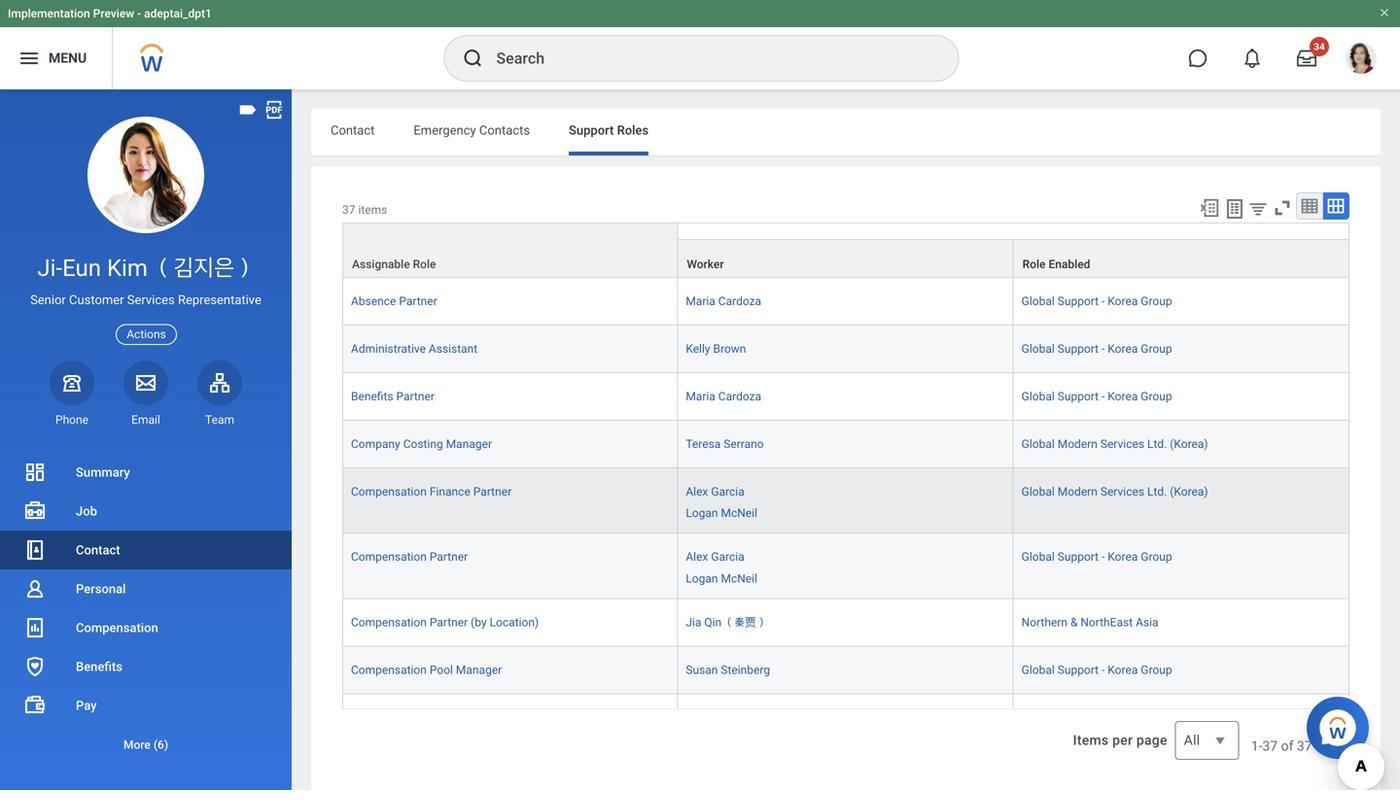 Task type: describe. For each thing, give the bounding box(es) containing it.
maria cardoza for absence partner
[[686, 295, 762, 308]]

justify image
[[18, 47, 41, 70]]

jia qin （秦贾）
[[686, 616, 767, 630]]

alex garcia for compensation partner
[[686, 551, 745, 564]]

items per page
[[1073, 733, 1168, 749]]

menu banner
[[0, 0, 1401, 89]]

Search Workday  search field
[[497, 37, 919, 80]]

implementation preview -   adeptai_dpt1
[[8, 7, 212, 20]]

manager for company costing manager
[[446, 438, 492, 451]]

location)
[[490, 616, 539, 630]]

company costing manager link
[[351, 434, 492, 451]]

actions button
[[116, 324, 177, 345]]

global for benefits partner
[[1022, 390, 1055, 404]]

support for benefits partner
[[1058, 390, 1099, 404]]

(korea) for compensation finance partner
[[1170, 485, 1209, 499]]

contact inside navigation pane region
[[76, 543, 120, 558]]

mcneil for compensation finance partner
[[721, 507, 758, 520]]

northeast
[[1081, 616, 1133, 630]]

job image
[[23, 500, 47, 523]]

pay link
[[0, 687, 292, 726]]

costing
[[403, 438, 443, 451]]

benefits image
[[23, 656, 47, 679]]

absence
[[351, 295, 396, 308]]

absence partner
[[351, 295, 437, 308]]

compensation for compensation
[[76, 621, 158, 636]]

alex garcia link for compensation finance partner
[[686, 482, 745, 499]]

alex for compensation finance partner
[[686, 485, 708, 499]]

benefits for benefits
[[76, 660, 123, 675]]

export to excel image
[[1199, 197, 1221, 219]]

（秦贾）
[[725, 616, 767, 630]]

global support - korea group for administrative assistant
[[1022, 342, 1173, 356]]

items per page element
[[1071, 710, 1240, 772]]

compensation link
[[0, 609, 292, 648]]

items selected list for compensation finance partner
[[686, 482, 789, 522]]

team
[[205, 413, 234, 427]]

compensation for compensation pool manager
[[351, 664, 427, 677]]

3 items selected list from the top
[[686, 707, 788, 725]]

view printable version (pdf) image
[[264, 99, 285, 121]]

representative
[[178, 293, 262, 307]]

partner inside compensation finance partner link
[[473, 485, 512, 499]]

global support - korea group link for absence partner
[[1022, 291, 1173, 308]]

global for compensation finance partner
[[1022, 485, 1055, 499]]

support roles
[[569, 123, 649, 138]]

group for absence partner
[[1141, 295, 1173, 308]]

logan mcneil for compensation partner
[[686, 572, 758, 586]]

alex garcia link for compensation partner
[[686, 547, 745, 564]]

global for administrative assistant
[[1022, 342, 1055, 356]]

administrative assistant link
[[351, 339, 478, 356]]

summary
[[76, 465, 130, 480]]

emergency
[[414, 123, 476, 138]]

maria for absence partner
[[686, 295, 716, 308]]

phone button
[[50, 361, 94, 428]]

modern for partner
[[1058, 485, 1098, 499]]

manager for compensation pool manager
[[456, 664, 502, 677]]

northern & northeast asia link
[[1022, 612, 1159, 630]]

role inside popup button
[[1023, 258, 1046, 271]]

mail image
[[134, 371, 158, 395]]

northern & northeast asia
[[1022, 616, 1159, 630]]

inbox large image
[[1297, 49, 1317, 68]]

team link
[[197, 361, 242, 428]]

(by
[[471, 616, 487, 630]]

company
[[351, 438, 400, 451]]

fullscreen image
[[1272, 197, 1294, 219]]

1-37 of 37 items
[[1251, 739, 1350, 755]]

10 row from the top
[[342, 695, 1350, 760]]

customer
[[69, 293, 124, 307]]

menu button
[[0, 27, 112, 89]]

email
[[131, 413, 160, 427]]

phone
[[55, 413, 89, 427]]

global for company costing manager
[[1022, 438, 1055, 451]]

assignable role
[[352, 258, 436, 271]]

ltd. for company costing manager
[[1148, 438, 1167, 451]]

company costing manager
[[351, 438, 492, 451]]

ji-eun kim （김지은）
[[37, 254, 254, 282]]

contacts
[[479, 123, 530, 138]]

- for administrative assistant
[[1102, 342, 1105, 356]]

compensation partner link
[[351, 547, 468, 564]]

group for compensation partner
[[1141, 551, 1173, 564]]

jia qin （秦贾） link
[[686, 612, 767, 630]]

global support - korea group for compensation partner
[[1022, 551, 1173, 564]]

korea for compensation pool manager
[[1108, 664, 1138, 677]]

more (6) button
[[0, 726, 292, 764]]

northern
[[1022, 616, 1068, 630]]

(6)
[[153, 739, 168, 752]]

emergency contacts
[[414, 123, 530, 138]]

search image
[[462, 47, 485, 70]]

modern for manager
[[1058, 438, 1098, 451]]

job
[[76, 504, 97, 519]]

1-
[[1251, 739, 1263, 755]]

susan
[[686, 664, 718, 677]]

asia
[[1136, 616, 1159, 630]]

kim
[[107, 254, 148, 282]]

assignable role row
[[342, 223, 1350, 278]]

per
[[1113, 733, 1133, 749]]

compensation for compensation finance partner
[[351, 485, 427, 499]]

global for compensation partner
[[1022, 551, 1055, 564]]

email button
[[124, 361, 168, 428]]

benefits partner
[[351, 390, 435, 404]]

personal image
[[23, 578, 47, 601]]

global for compensation pool manager
[[1022, 664, 1055, 677]]

group for compensation pool manager
[[1141, 664, 1173, 677]]

role enabled
[[1023, 258, 1091, 271]]

korea for administrative assistant
[[1108, 342, 1138, 356]]

global support - korea group link for compensation pool manager
[[1022, 660, 1173, 677]]

of
[[1282, 739, 1294, 755]]

enabled
[[1049, 258, 1091, 271]]

global support - korea group link for administrative assistant
[[1022, 339, 1173, 356]]

mcneil for compensation partner
[[721, 572, 758, 586]]

administrative assistant
[[351, 342, 478, 356]]

teresa
[[686, 438, 721, 451]]

logan mcneil link for compensation partner
[[686, 568, 758, 586]]

- for benefits partner
[[1102, 390, 1105, 404]]

global modern services ltd. (korea) for compensation finance partner
[[1022, 485, 1209, 499]]

senior customer services representative
[[30, 293, 262, 307]]

items
[[1073, 733, 1109, 749]]

global modern services ltd. (korea) link for partner
[[1022, 482, 1209, 499]]

roles
[[617, 123, 649, 138]]

role enabled button
[[1014, 240, 1349, 277]]

cardoza for benefits partner
[[719, 390, 762, 404]]

logan mcneil link for compensation finance partner
[[686, 503, 758, 520]]

compensation partner (by location)
[[351, 616, 539, 630]]

row containing company costing manager
[[342, 421, 1350, 469]]

more (6) button
[[0, 734, 292, 757]]

administrative
[[351, 342, 426, 356]]

senior
[[30, 293, 66, 307]]

email ji-eun kim （김지은） element
[[124, 412, 168, 428]]

tab list containing contact
[[311, 109, 1381, 156]]

partner for compensation partner
[[430, 551, 468, 564]]

role inside 'popup button'
[[413, 258, 436, 271]]

group for benefits partner
[[1141, 390, 1173, 404]]

actions
[[127, 328, 166, 341]]

assignable
[[352, 258, 410, 271]]

preview
[[93, 7, 134, 20]]

implementation
[[8, 7, 90, 20]]

&
[[1071, 616, 1078, 630]]

expand table image
[[1327, 196, 1346, 216]]

- inside menu banner
[[137, 7, 141, 20]]



Task type: locate. For each thing, give the bounding box(es) containing it.
2 global from the top
[[1022, 342, 1055, 356]]

3 global support - korea group from the top
[[1022, 390, 1173, 404]]

2 vertical spatial items selected list
[[686, 707, 788, 725]]

2 vertical spatial services
[[1101, 485, 1145, 499]]

mcneil down serrano
[[721, 507, 758, 520]]

phone image
[[58, 371, 86, 395]]

items selected list
[[686, 482, 789, 522], [686, 547, 789, 587], [686, 707, 788, 725]]

tag image
[[237, 99, 259, 121]]

maria cardoza link for absence partner
[[686, 291, 762, 308]]

services for compensation finance partner
[[1101, 485, 1145, 499]]

(korea) for company costing manager
[[1170, 438, 1209, 451]]

support inside 'tab list'
[[569, 123, 614, 138]]

1 cardoza from the top
[[719, 295, 762, 308]]

compensation partner
[[351, 551, 468, 564]]

row containing compensation partner
[[342, 534, 1350, 600]]

global modern services ltd. (korea)
[[1022, 438, 1209, 451], [1022, 485, 1209, 499]]

alex garcia for compensation finance partner
[[686, 485, 745, 499]]

1 vertical spatial alex garcia link
[[686, 547, 745, 564]]

contact up "37 items"
[[331, 123, 375, 138]]

logan up jia
[[686, 572, 718, 586]]

notifications large image
[[1243, 49, 1262, 68]]

8 row from the top
[[342, 600, 1350, 647]]

2 maria cardoza from the top
[[686, 390, 762, 404]]

2 items selected list from the top
[[686, 547, 789, 587]]

partner inside compensation partner (by location) link
[[430, 616, 468, 630]]

compensation inside list
[[76, 621, 158, 636]]

3 global support - korea group link from the top
[[1022, 386, 1173, 404]]

1 vertical spatial global modern services ltd. (korea)
[[1022, 485, 1209, 499]]

teresa serrano
[[686, 438, 764, 451]]

partner inside absence partner "link"
[[399, 295, 437, 308]]

garcia down "teresa serrano"
[[711, 485, 745, 499]]

support for administrative assistant
[[1058, 342, 1099, 356]]

close environment banner image
[[1379, 7, 1391, 18]]

2 maria from the top
[[686, 390, 716, 404]]

37
[[342, 203, 355, 217], [1263, 739, 1278, 755], [1297, 739, 1313, 755]]

global support - korea group for benefits partner
[[1022, 390, 1173, 404]]

view team image
[[208, 371, 231, 395]]

benefits
[[351, 390, 393, 404], [76, 660, 123, 675]]

2 mcneil from the top
[[721, 572, 758, 586]]

garcia for compensation partner
[[711, 551, 745, 564]]

compensation left pool
[[351, 664, 427, 677]]

1 korea from the top
[[1108, 295, 1138, 308]]

alex up jia
[[686, 551, 708, 564]]

alex garcia up "jia qin （秦贾）" link
[[686, 551, 745, 564]]

items up assignable
[[358, 203, 387, 217]]

1 vertical spatial alex garcia
[[686, 551, 745, 564]]

4 korea from the top
[[1108, 551, 1138, 564]]

-
[[137, 7, 141, 20], [1102, 295, 1105, 308], [1102, 342, 1105, 356], [1102, 390, 1105, 404], [1102, 551, 1105, 564], [1102, 664, 1105, 677]]

1 vertical spatial ltd.
[[1148, 485, 1167, 499]]

row containing absence partner
[[342, 278, 1350, 326]]

1-37 of 37 items status
[[1251, 737, 1350, 757]]

logan
[[686, 507, 718, 520], [686, 572, 718, 586]]

compensation up compensation pool manager "link" on the left bottom of the page
[[351, 616, 427, 630]]

global for absence partner
[[1022, 295, 1055, 308]]

1 vertical spatial (korea)
[[1170, 485, 1209, 499]]

1 global from the top
[[1022, 295, 1055, 308]]

logan mcneil link up "jia qin （秦贾）" link
[[686, 568, 758, 586]]

compensation partner (by location) link
[[351, 612, 539, 630]]

row
[[342, 239, 1350, 278], [342, 278, 1350, 326], [342, 326, 1350, 374], [342, 374, 1350, 421], [342, 421, 1350, 469], [342, 469, 1350, 534], [342, 534, 1350, 600], [342, 600, 1350, 647], [342, 647, 1350, 695], [342, 695, 1350, 760]]

2 alex garcia from the top
[[686, 551, 745, 564]]

navigation pane region
[[0, 89, 292, 791]]

benefits partner link
[[351, 386, 435, 404]]

3 korea from the top
[[1108, 390, 1138, 404]]

1 global modern services ltd. (korea) from the top
[[1022, 438, 1209, 451]]

korea for absence partner
[[1108, 295, 1138, 308]]

phone ji-eun kim （김지은） element
[[50, 412, 94, 428]]

5 korea from the top
[[1108, 664, 1138, 677]]

partner left "(by"
[[430, 616, 468, 630]]

maria cardoza up the teresa serrano link
[[686, 390, 762, 404]]

susan steinberg
[[686, 664, 770, 677]]

1 alex garcia link from the top
[[686, 482, 745, 499]]

partner inside benefits partner link
[[396, 390, 435, 404]]

personal link
[[0, 570, 292, 609]]

1 vertical spatial global modern services ltd. (korea) link
[[1022, 482, 1209, 499]]

partner
[[399, 295, 437, 308], [396, 390, 435, 404], [473, 485, 512, 499], [430, 551, 468, 564], [430, 616, 468, 630]]

2 group from the top
[[1141, 342, 1173, 356]]

compensation down company
[[351, 485, 427, 499]]

global support - korea group for absence partner
[[1022, 295, 1173, 308]]

items right of
[[1316, 739, 1350, 755]]

34 button
[[1286, 37, 1330, 80]]

job link
[[0, 492, 292, 531]]

5 global support - korea group from the top
[[1022, 664, 1173, 677]]

2 garcia from the top
[[711, 551, 745, 564]]

0 vertical spatial items
[[358, 203, 387, 217]]

benefits up pay
[[76, 660, 123, 675]]

logan mcneil for compensation finance partner
[[686, 507, 758, 520]]

maria down kelly
[[686, 390, 716, 404]]

compensation pool manager
[[351, 664, 502, 677]]

maria
[[686, 295, 716, 308], [686, 390, 716, 404]]

1 global modern services ltd. (korea) link from the top
[[1022, 434, 1209, 451]]

0 vertical spatial items selected list
[[686, 482, 789, 522]]

row containing compensation finance partner
[[342, 469, 1350, 534]]

services
[[127, 293, 175, 307], [1101, 438, 1145, 451], [1101, 485, 1145, 499]]

1 role from the left
[[413, 258, 436, 271]]

modern
[[1058, 438, 1098, 451], [1058, 485, 1098, 499]]

manager right pool
[[456, 664, 502, 677]]

benefits link
[[0, 648, 292, 687]]

garcia for compensation finance partner
[[711, 485, 745, 499]]

0 horizontal spatial 37
[[342, 203, 355, 217]]

compensation down compensation finance partner
[[351, 551, 427, 564]]

2 global support - korea group from the top
[[1022, 342, 1173, 356]]

mcneil
[[721, 507, 758, 520], [721, 572, 758, 586]]

items selected list down serrano
[[686, 482, 789, 522]]

4 global support - korea group link from the top
[[1022, 547, 1173, 564]]

maria cardoza link for benefits partner
[[686, 386, 762, 404]]

0 horizontal spatial items
[[358, 203, 387, 217]]

1 maria cardoza from the top
[[686, 295, 762, 308]]

34
[[1314, 41, 1325, 53]]

1 horizontal spatial benefits
[[351, 390, 393, 404]]

alex garcia down "teresa serrano"
[[686, 485, 745, 499]]

5 group from the top
[[1141, 664, 1173, 677]]

1 row from the top
[[342, 239, 1350, 278]]

1 ltd. from the top
[[1148, 438, 1167, 451]]

1 vertical spatial alex
[[686, 551, 708, 564]]

benefits up company
[[351, 390, 393, 404]]

logan down teresa
[[686, 507, 718, 520]]

assignable role button
[[343, 224, 677, 277]]

3 group from the top
[[1141, 390, 1173, 404]]

- for absence partner
[[1102, 295, 1105, 308]]

group for administrative assistant
[[1141, 342, 1173, 356]]

6 global from the top
[[1022, 551, 1055, 564]]

0 vertical spatial alex
[[686, 485, 708, 499]]

1 vertical spatial cardoza
[[719, 390, 762, 404]]

select to filter grid data image
[[1248, 198, 1269, 219]]

1 vertical spatial logan mcneil link
[[686, 568, 758, 586]]

support for compensation partner
[[1058, 551, 1099, 564]]

4 row from the top
[[342, 374, 1350, 421]]

0 vertical spatial alex garcia link
[[686, 482, 745, 499]]

row containing worker
[[342, 239, 1350, 278]]

summary link
[[0, 453, 292, 492]]

partner down assignable role
[[399, 295, 437, 308]]

0 vertical spatial maria
[[686, 295, 716, 308]]

6 row from the top
[[342, 469, 1350, 534]]

global
[[1022, 295, 1055, 308], [1022, 342, 1055, 356], [1022, 390, 1055, 404], [1022, 438, 1055, 451], [1022, 485, 1055, 499], [1022, 551, 1055, 564], [1022, 664, 1055, 677]]

1 logan mcneil link from the top
[[686, 503, 758, 520]]

compensation image
[[23, 617, 47, 640]]

2 korea from the top
[[1108, 342, 1138, 356]]

eun
[[62, 254, 101, 282]]

1 global support - korea group link from the top
[[1022, 291, 1173, 308]]

maria down worker
[[686, 295, 716, 308]]

global modern services ltd. (korea) link
[[1022, 434, 1209, 451], [1022, 482, 1209, 499]]

37 right of
[[1297, 739, 1313, 755]]

korea for compensation partner
[[1108, 551, 1138, 564]]

0 vertical spatial logan mcneil
[[686, 507, 758, 520]]

0 vertical spatial mcneil
[[721, 507, 758, 520]]

5 global from the top
[[1022, 485, 1055, 499]]

0 horizontal spatial role
[[413, 258, 436, 271]]

export to worksheets image
[[1224, 197, 1247, 221]]

1 horizontal spatial 37
[[1263, 739, 1278, 755]]

0 vertical spatial benefits
[[351, 390, 393, 404]]

4 group from the top
[[1141, 551, 1173, 564]]

1 vertical spatial mcneil
[[721, 572, 758, 586]]

5 row from the top
[[342, 421, 1350, 469]]

qin
[[705, 616, 722, 630]]

row containing compensation pool manager
[[342, 647, 1350, 695]]

support
[[569, 123, 614, 138], [1058, 295, 1099, 308], [1058, 342, 1099, 356], [1058, 390, 1099, 404], [1058, 551, 1099, 564], [1058, 664, 1099, 677]]

alex
[[686, 485, 708, 499], [686, 551, 708, 564]]

1 vertical spatial items
[[1316, 739, 1350, 755]]

logan mcneil
[[686, 507, 758, 520], [686, 572, 758, 586]]

1 vertical spatial maria
[[686, 390, 716, 404]]

manager inside "link"
[[456, 664, 502, 677]]

1 modern from the top
[[1058, 438, 1098, 451]]

profile logan mcneil image
[[1346, 43, 1377, 78]]

compensation pool manager link
[[351, 660, 502, 677]]

row containing compensation partner (by location)
[[342, 600, 1350, 647]]

items selected list for compensation partner
[[686, 547, 789, 587]]

global support - korea group link for compensation partner
[[1022, 547, 1173, 564]]

list containing summary
[[0, 453, 292, 764]]

1 vertical spatial maria cardoza link
[[686, 386, 762, 404]]

2 global support - korea group link from the top
[[1022, 339, 1173, 356]]

1 horizontal spatial items
[[1316, 739, 1350, 755]]

team ji-eun kim （김지은） element
[[197, 412, 242, 428]]

5 global support - korea group link from the top
[[1022, 660, 1173, 677]]

support for compensation pool manager
[[1058, 664, 1099, 677]]

maria cardoza link down worker
[[686, 291, 762, 308]]

0 vertical spatial cardoza
[[719, 295, 762, 308]]

pay
[[76, 699, 97, 713]]

contact image
[[23, 539, 47, 562]]

0 vertical spatial (korea)
[[1170, 438, 1209, 451]]

mcneil up "jia qin （秦贾）" link
[[721, 572, 758, 586]]

ji-
[[37, 254, 62, 282]]

toolbar
[[1190, 193, 1350, 223]]

cardoza
[[719, 295, 762, 308], [719, 390, 762, 404]]

2 logan mcneil from the top
[[686, 572, 758, 586]]

worker button
[[678, 240, 1013, 277]]

- for compensation partner
[[1102, 551, 1105, 564]]

kelly
[[686, 342, 711, 356]]

2 (korea) from the top
[[1170, 485, 1209, 499]]

compensation inside "link"
[[351, 664, 427, 677]]

global modern services ltd. (korea) for company costing manager
[[1022, 438, 1209, 451]]

role right assignable
[[413, 258, 436, 271]]

alex garcia
[[686, 485, 745, 499], [686, 551, 745, 564]]

items selected list up "jia qin （秦贾）" link
[[686, 547, 789, 587]]

0 vertical spatial maria cardoza
[[686, 295, 762, 308]]

korea
[[1108, 295, 1138, 308], [1108, 342, 1138, 356], [1108, 390, 1138, 404], [1108, 551, 1138, 564], [1108, 664, 1138, 677]]

alex for compensation partner
[[686, 551, 708, 564]]

items selected list down steinberg
[[686, 707, 788, 725]]

partner for benefits partner
[[396, 390, 435, 404]]

7 row from the top
[[342, 534, 1350, 600]]

maria cardoza down worker
[[686, 295, 762, 308]]

susan steinberg link
[[686, 660, 770, 677]]

partner for absence partner
[[399, 295, 437, 308]]

teresa serrano link
[[686, 434, 764, 451]]

0 vertical spatial modern
[[1058, 438, 1098, 451]]

garcia
[[711, 485, 745, 499], [711, 551, 745, 564]]

2 maria cardoza link from the top
[[686, 386, 762, 404]]

assistant
[[429, 342, 478, 356]]

0 vertical spatial logan mcneil link
[[686, 503, 758, 520]]

list
[[0, 453, 292, 764]]

maria cardoza for benefits partner
[[686, 390, 762, 404]]

0 vertical spatial ltd.
[[1148, 438, 1167, 451]]

logan for compensation finance partner
[[686, 507, 718, 520]]

1 horizontal spatial contact
[[331, 123, 375, 138]]

services inside navigation pane region
[[127, 293, 175, 307]]

2 horizontal spatial 37
[[1297, 739, 1313, 755]]

global support - korea group link for benefits partner
[[1022, 386, 1173, 404]]

adeptai_dpt1
[[144, 7, 212, 20]]

0 horizontal spatial contact
[[76, 543, 120, 558]]

1 vertical spatial logan mcneil
[[686, 572, 758, 586]]

0 vertical spatial manager
[[446, 438, 492, 451]]

2 row from the top
[[342, 278, 1350, 326]]

4 global from the top
[[1022, 438, 1055, 451]]

personal
[[76, 582, 126, 597]]

1 vertical spatial manager
[[456, 664, 502, 677]]

global support - korea group for compensation pool manager
[[1022, 664, 1173, 677]]

1 mcneil from the top
[[721, 507, 758, 520]]

1 horizontal spatial role
[[1023, 258, 1046, 271]]

0 vertical spatial services
[[127, 293, 175, 307]]

more
[[123, 739, 151, 752]]

absence partner link
[[351, 291, 437, 308]]

compensation for compensation partner
[[351, 551, 427, 564]]

compensation finance partner
[[351, 485, 512, 499]]

global support - korea group link
[[1022, 291, 1173, 308], [1022, 339, 1173, 356], [1022, 386, 1173, 404], [1022, 547, 1173, 564], [1022, 660, 1173, 677]]

gwen carlisle list item
[[686, 707, 788, 725]]

（김지은）
[[153, 254, 254, 282]]

benefits for benefits partner
[[351, 390, 393, 404]]

1 maria cardoza link from the top
[[686, 291, 762, 308]]

0 vertical spatial maria cardoza link
[[686, 291, 762, 308]]

compensation down personal
[[76, 621, 158, 636]]

contact
[[331, 123, 375, 138], [76, 543, 120, 558]]

alex garcia link up "jia qin （秦贾）" link
[[686, 547, 745, 564]]

support for absence partner
[[1058, 295, 1099, 308]]

1 vertical spatial items selected list
[[686, 547, 789, 587]]

services for company costing manager
[[1101, 438, 1145, 451]]

alex garcia link
[[686, 482, 745, 499], [686, 547, 745, 564]]

ltd. for compensation finance partner
[[1148, 485, 1167, 499]]

- for compensation pool manager
[[1102, 664, 1105, 677]]

1 (korea) from the top
[[1170, 438, 1209, 451]]

partner up compensation partner (by location) link
[[430, 551, 468, 564]]

2 global modern services ltd. (korea) from the top
[[1022, 485, 1209, 499]]

partner for compensation partner (by location)
[[430, 616, 468, 630]]

pay image
[[23, 694, 47, 718]]

partner right finance
[[473, 485, 512, 499]]

brown
[[713, 342, 746, 356]]

alex down teresa
[[686, 485, 708, 499]]

worker
[[687, 258, 724, 271]]

cardoza up serrano
[[719, 390, 762, 404]]

37 left of
[[1263, 739, 1278, 755]]

partner inside compensation partner link
[[430, 551, 468, 564]]

steinberg
[[721, 664, 770, 677]]

items inside status
[[1316, 739, 1350, 755]]

1 logan from the top
[[686, 507, 718, 520]]

2 global modern services ltd. (korea) link from the top
[[1022, 482, 1209, 499]]

0 vertical spatial alex garcia
[[686, 485, 745, 499]]

page
[[1137, 733, 1168, 749]]

1 vertical spatial contact
[[76, 543, 120, 558]]

2 modern from the top
[[1058, 485, 1098, 499]]

jia
[[686, 616, 702, 630]]

3 row from the top
[[342, 326, 1350, 374]]

0 vertical spatial global modern services ltd. (korea) link
[[1022, 434, 1209, 451]]

37 up assignable
[[342, 203, 355, 217]]

0 horizontal spatial benefits
[[76, 660, 123, 675]]

manager right the costing
[[446, 438, 492, 451]]

0 vertical spatial contact
[[331, 123, 375, 138]]

korea for benefits partner
[[1108, 390, 1138, 404]]

menu
[[49, 50, 87, 66]]

pool
[[430, 664, 453, 677]]

logan mcneil down "teresa serrano"
[[686, 507, 758, 520]]

garcia up "jia qin （秦贾）" link
[[711, 551, 745, 564]]

row containing administrative assistant
[[342, 326, 1350, 374]]

2 alex garcia link from the top
[[686, 547, 745, 564]]

manager
[[446, 438, 492, 451], [456, 664, 502, 677]]

benefits inside "row"
[[351, 390, 393, 404]]

contact link
[[0, 531, 292, 570]]

7 global from the top
[[1022, 664, 1055, 677]]

3 global from the top
[[1022, 390, 1055, 404]]

2 logan from the top
[[686, 572, 718, 586]]

role left enabled on the top right of the page
[[1023, 258, 1046, 271]]

1 items selected list from the top
[[686, 482, 789, 522]]

row containing benefits partner
[[342, 374, 1350, 421]]

37 items
[[342, 203, 387, 217]]

table image
[[1300, 196, 1320, 216]]

benefits inside 'link'
[[76, 660, 123, 675]]

partner up company costing manager link
[[396, 390, 435, 404]]

1 logan mcneil from the top
[[686, 507, 758, 520]]

global support - korea group
[[1022, 295, 1173, 308], [1022, 342, 1173, 356], [1022, 390, 1173, 404], [1022, 551, 1173, 564], [1022, 664, 1173, 677]]

kelly brown
[[686, 342, 746, 356]]

4 global support - korea group from the top
[[1022, 551, 1173, 564]]

maria cardoza link down "brown"
[[686, 386, 762, 404]]

1 vertical spatial logan
[[686, 572, 718, 586]]

1 vertical spatial garcia
[[711, 551, 745, 564]]

0 vertical spatial global modern services ltd. (korea)
[[1022, 438, 1209, 451]]

cardoza for absence partner
[[719, 295, 762, 308]]

alex garcia link down "teresa serrano"
[[686, 482, 745, 499]]

1 vertical spatial maria cardoza
[[686, 390, 762, 404]]

logan mcneil up "jia qin （秦贾）" link
[[686, 572, 758, 586]]

9 row from the top
[[342, 647, 1350, 695]]

2 ltd. from the top
[[1148, 485, 1167, 499]]

logan for compensation partner
[[686, 572, 718, 586]]

compensation for compensation partner (by location)
[[351, 616, 427, 630]]

more (6)
[[123, 739, 168, 752]]

0 vertical spatial logan
[[686, 507, 718, 520]]

global modern services ltd. (korea) link for manager
[[1022, 434, 1209, 451]]

2 logan mcneil link from the top
[[686, 568, 758, 586]]

1 vertical spatial services
[[1101, 438, 1145, 451]]

2 role from the left
[[1023, 258, 1046, 271]]

tab list
[[311, 109, 1381, 156]]

logan mcneil link down "teresa serrano"
[[686, 503, 758, 520]]

1 vertical spatial modern
[[1058, 485, 1098, 499]]

contact up personal
[[76, 543, 120, 558]]

finance
[[430, 485, 471, 499]]

1 global support - korea group from the top
[[1022, 295, 1173, 308]]

maria cardoza link
[[686, 291, 762, 308], [686, 386, 762, 404]]

1 vertical spatial benefits
[[76, 660, 123, 675]]

cardoza up "brown"
[[719, 295, 762, 308]]

1 alex garcia from the top
[[686, 485, 745, 499]]

2 alex from the top
[[686, 551, 708, 564]]

1 maria from the top
[[686, 295, 716, 308]]

0 vertical spatial garcia
[[711, 485, 745, 499]]

1 garcia from the top
[[711, 485, 745, 499]]

2 cardoza from the top
[[719, 390, 762, 404]]

serrano
[[724, 438, 764, 451]]

role
[[413, 258, 436, 271], [1023, 258, 1046, 271]]

maria for benefits partner
[[686, 390, 716, 404]]

1 group from the top
[[1141, 295, 1173, 308]]

1 alex from the top
[[686, 485, 708, 499]]

summary image
[[23, 461, 47, 484]]



Task type: vqa. For each thing, say whether or not it's contained in the screenshot.
Services for Compensation Finance Partner
yes



